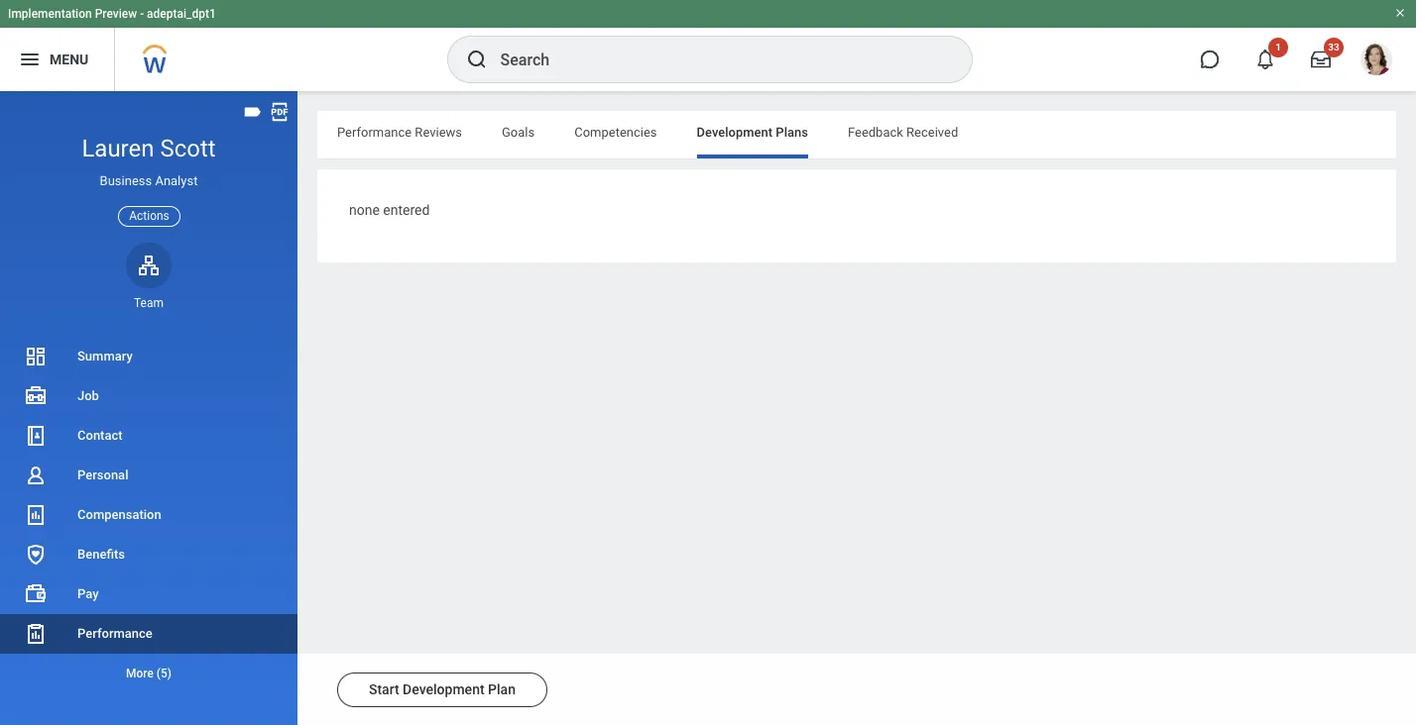 Task type: describe. For each thing, give the bounding box(es) containing it.
contact image
[[24, 424, 48, 448]]

navigation pane region
[[0, 91, 297, 726]]

performance reviews
[[337, 125, 462, 140]]

implementation preview -   adeptai_dpt1
[[8, 7, 216, 21]]

inbox large image
[[1311, 50, 1331, 69]]

implementation
[[8, 7, 92, 21]]

1
[[1275, 42, 1281, 53]]

tag image
[[242, 101, 264, 123]]

33 button
[[1299, 38, 1344, 81]]

business analyst
[[100, 174, 198, 189]]

profile logan mcneil image
[[1361, 44, 1392, 79]]

start development plan button
[[337, 673, 547, 708]]

summary
[[77, 349, 133, 364]]

none entered
[[349, 202, 430, 218]]

benefits
[[77, 547, 125, 562]]

summary image
[[24, 345, 48, 369]]

tab list containing performance reviews
[[317, 111, 1396, 159]]

1 button
[[1243, 38, 1288, 81]]

search image
[[465, 48, 488, 71]]

feedback
[[848, 125, 903, 140]]

contact link
[[0, 416, 297, 456]]

personal image
[[24, 464, 48, 488]]

(5)
[[156, 667, 172, 681]]

more (5)
[[126, 667, 172, 681]]

actions button
[[118, 206, 180, 227]]

view team image
[[137, 254, 161, 277]]

scott
[[160, 135, 216, 163]]

compensation link
[[0, 496, 297, 535]]

lauren scott
[[82, 135, 216, 163]]

justify image
[[18, 48, 42, 71]]

development inside tab list
[[697, 125, 773, 140]]

job link
[[0, 377, 297, 416]]

business
[[100, 174, 152, 189]]

list containing summary
[[0, 337, 297, 694]]

personal
[[77, 468, 128, 483]]

close environment banner image
[[1394, 7, 1406, 19]]

reviews
[[415, 125, 462, 140]]

team
[[134, 296, 164, 310]]

compensation image
[[24, 504, 48, 528]]

job
[[77, 389, 99, 404]]

pay
[[77, 587, 99, 602]]

feedback received
[[848, 125, 958, 140]]

Search Workday  search field
[[500, 38, 931, 81]]

development plans
[[697, 125, 808, 140]]

job image
[[24, 385, 48, 409]]

start development plan
[[369, 682, 516, 698]]

goals
[[502, 125, 535, 140]]

team lauren scott element
[[126, 295, 172, 311]]

pay image
[[24, 583, 48, 607]]

start
[[369, 682, 399, 698]]

lauren
[[82, 135, 154, 163]]

plans
[[776, 125, 808, 140]]



Task type: vqa. For each thing, say whether or not it's contained in the screenshot.
bottom North America
no



Task type: locate. For each thing, give the bounding box(es) containing it.
performance inside tab list
[[337, 125, 412, 140]]

analyst
[[155, 174, 198, 189]]

list
[[0, 337, 297, 694]]

personal link
[[0, 456, 297, 496]]

view printable version (pdf) image
[[269, 101, 291, 123]]

entered
[[383, 202, 430, 218]]

received
[[906, 125, 958, 140]]

more
[[126, 667, 154, 681]]

performance left reviews
[[337, 125, 412, 140]]

performance image
[[24, 623, 48, 647]]

summary link
[[0, 337, 297, 377]]

menu
[[50, 51, 89, 67]]

0 vertical spatial performance
[[337, 125, 412, 140]]

1 vertical spatial performance
[[77, 627, 153, 642]]

0 horizontal spatial performance
[[77, 627, 153, 642]]

performance for performance reviews
[[337, 125, 412, 140]]

notifications large image
[[1255, 50, 1275, 69]]

more (5) button
[[0, 662, 297, 686]]

1 vertical spatial development
[[403, 682, 484, 698]]

development inside 'button'
[[403, 682, 484, 698]]

performance link
[[0, 615, 297, 654]]

team link
[[126, 243, 172, 311]]

menu banner
[[0, 0, 1416, 91]]

performance for performance
[[77, 627, 153, 642]]

contact
[[77, 428, 123, 443]]

none
[[349, 202, 380, 218]]

33
[[1328, 42, 1339, 53]]

0 vertical spatial development
[[697, 125, 773, 140]]

adeptai_dpt1
[[147, 7, 216, 21]]

performance inside performance link
[[77, 627, 153, 642]]

development
[[697, 125, 773, 140], [403, 682, 484, 698]]

-
[[140, 7, 144, 21]]

competencies
[[574, 125, 657, 140]]

1 horizontal spatial performance
[[337, 125, 412, 140]]

benefits link
[[0, 535, 297, 575]]

1 horizontal spatial development
[[697, 125, 773, 140]]

performance up more
[[77, 627, 153, 642]]

development left plan
[[403, 682, 484, 698]]

tab list
[[317, 111, 1396, 159]]

preview
[[95, 7, 137, 21]]

menu button
[[0, 28, 114, 91]]

plan
[[488, 682, 516, 698]]

development left plans
[[697, 125, 773, 140]]

performance
[[337, 125, 412, 140], [77, 627, 153, 642]]

actions
[[129, 209, 169, 223]]

pay link
[[0, 575, 297, 615]]

more (5) button
[[0, 654, 297, 694]]

benefits image
[[24, 543, 48, 567]]

compensation
[[77, 508, 161, 523]]

0 horizontal spatial development
[[403, 682, 484, 698]]



